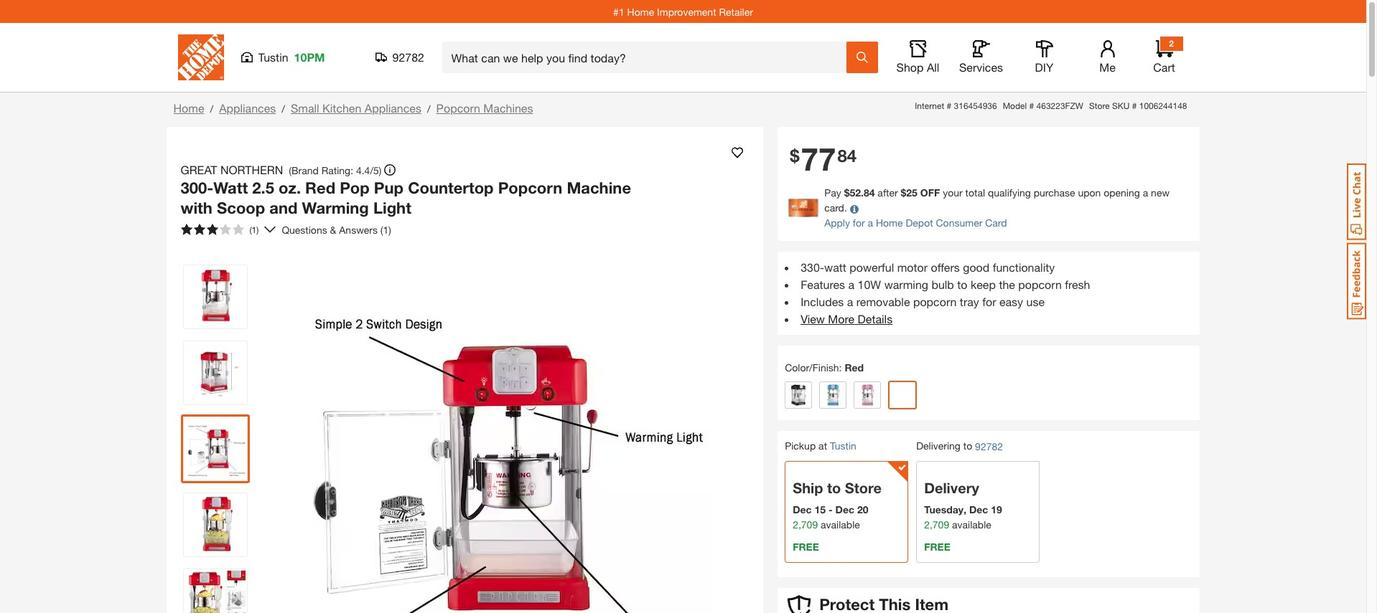 Task type: vqa. For each thing, say whether or not it's contained in the screenshot.


Task type: locate. For each thing, give the bounding box(es) containing it.
popcorn down bulb
[[913, 295, 957, 309]]

2 horizontal spatial dec
[[969, 504, 988, 516]]

1 / from the left
[[210, 103, 213, 115]]

2 horizontal spatial /
[[427, 103, 431, 115]]

red great northern popcorn machines 463223fzw 64.0 image
[[183, 266, 247, 329]]

rating:
[[321, 164, 353, 176]]

0 horizontal spatial 2,709
[[793, 519, 818, 532]]

the
[[999, 278, 1015, 292]]

home left "depot"
[[876, 217, 903, 229]]

for down keep at the right of the page
[[982, 295, 996, 309]]

appliances link
[[219, 101, 276, 115]]

popcorn up use
[[1018, 278, 1062, 292]]

card
[[985, 217, 1007, 229]]

/ right home link
[[210, 103, 213, 115]]

free down the 'tuesday,'
[[924, 542, 951, 554]]

2 2,709 from the left
[[924, 519, 949, 532]]

red great northern popcorn machines 463223fzw 1f.3 image
[[183, 494, 247, 557]]

1 horizontal spatial free
[[924, 542, 951, 554]]

oz.
[[279, 179, 301, 197]]

1 vertical spatial popcorn
[[498, 179, 562, 197]]

0 horizontal spatial popcorn
[[436, 101, 480, 115]]

2 free from the left
[[924, 542, 951, 554]]

(1) down scoop
[[250, 225, 259, 236]]

questions & answers (1)
[[282, 224, 391, 236]]

3 dec from the left
[[969, 504, 988, 516]]

1 horizontal spatial red
[[845, 362, 864, 374]]

/ left small
[[282, 103, 285, 115]]

to inside delivering to 92782
[[963, 440, 972, 453]]

dec
[[793, 504, 812, 516], [836, 504, 855, 516], [969, 504, 988, 516]]

new
[[1151, 187, 1170, 199]]

popcorn inside 300-watt 2.5 oz. red pop pup countertop popcorn machine with scoop and warming light
[[498, 179, 562, 197]]

0 vertical spatial store
[[1089, 101, 1110, 111]]

1 vertical spatial popcorn
[[913, 295, 957, 309]]

internet
[[915, 101, 944, 111]]

tustin
[[258, 50, 288, 64], [830, 440, 857, 453]]

services
[[959, 60, 1003, 74]]

popcorn
[[436, 101, 480, 115], [498, 179, 562, 197]]

powerful
[[850, 261, 894, 275]]

free down 15
[[793, 542, 819, 554]]

0 horizontal spatial free
[[793, 542, 819, 554]]

0 vertical spatial red
[[305, 179, 335, 197]]

330-watt powerful motor offers good functionality features a 10w warming bulb to keep the popcorn fresh includes a removable popcorn tray for easy use view more details
[[801, 261, 1090, 326]]

tustin right at
[[830, 440, 857, 453]]

2 # from the left
[[1029, 101, 1034, 111]]

0 horizontal spatial store
[[845, 481, 882, 497]]

dec left 15
[[793, 504, 812, 516]]

1 horizontal spatial tustin
[[830, 440, 857, 453]]

0 vertical spatial popcorn
[[1018, 278, 1062, 292]]

kitchen
[[322, 101, 361, 115]]

2,709 inside delivery tuesday, dec 19 2,709 available
[[924, 519, 949, 532]]

0 vertical spatial for
[[853, 217, 865, 229]]

to for store
[[827, 481, 841, 497]]

#1 home improvement retailer
[[613, 5, 753, 18]]

2 horizontal spatial $
[[901, 187, 906, 199]]

popcorn left machines
[[436, 101, 480, 115]]

0 vertical spatial to
[[957, 278, 968, 292]]

0 horizontal spatial tustin
[[258, 50, 288, 64]]

4.4
[[356, 164, 370, 176]]

appliances
[[219, 101, 276, 115], [365, 101, 421, 115]]

popcorn left machine
[[498, 179, 562, 197]]

bulb
[[932, 278, 954, 292]]

small
[[291, 101, 319, 115]]

depot
[[906, 217, 933, 229]]

tustin 10pm
[[258, 50, 325, 64]]

questions
[[282, 224, 327, 236]]

1 horizontal spatial popcorn
[[498, 179, 562, 197]]

store inside ship to store dec 15 - dec 20 2,709 available
[[845, 481, 882, 497]]

red down (brand rating: 4.4 /5)
[[305, 179, 335, 197]]

0 horizontal spatial dec
[[793, 504, 812, 516]]

a up view more details link
[[847, 295, 853, 309]]

2 horizontal spatial #
[[1132, 101, 1137, 111]]

2 available from the left
[[952, 519, 992, 532]]

apply for a home depot consumer card
[[824, 217, 1007, 229]]

(1) down light
[[380, 224, 391, 236]]

300-watt 2.5 oz. red pop pup countertop popcorn machine with scoop and warming light
[[181, 179, 631, 217]]

feedback link image
[[1347, 243, 1366, 320]]

light
[[373, 199, 411, 217]]

92782 button
[[375, 50, 425, 65]]

2,709 down the 'tuesday,'
[[924, 519, 949, 532]]

tustin button
[[830, 440, 857, 453]]

available down - at the bottom of the page
[[821, 519, 860, 532]]

to for 92782
[[963, 440, 972, 453]]

92782
[[392, 50, 424, 64], [975, 441, 1003, 453]]

delivery
[[924, 481, 979, 497]]

for inside 330-watt powerful motor offers good functionality features a 10w warming bulb to keep the popcorn fresh includes a removable popcorn tray for easy use view more details
[[982, 295, 996, 309]]

1 available from the left
[[821, 519, 860, 532]]

popcorn for machine
[[498, 179, 562, 197]]

/
[[210, 103, 213, 115], [282, 103, 285, 115], [427, 103, 431, 115]]

machine
[[567, 179, 631, 197]]

to
[[957, 278, 968, 292], [963, 440, 972, 453], [827, 481, 841, 497]]

/5)
[[370, 164, 382, 176]]

$ right 'pay'
[[844, 187, 850, 199]]

1 horizontal spatial /
[[282, 103, 285, 115]]

:
[[839, 362, 842, 374]]

available down 19
[[952, 519, 992, 532]]

(1) link
[[175, 218, 276, 241]]

0 horizontal spatial (1)
[[250, 225, 259, 236]]

0 horizontal spatial appliances
[[219, 101, 276, 115]]

pay $ 52.84 after $ 25 off
[[824, 187, 940, 199]]

pay
[[824, 187, 841, 199]]

a left new
[[1143, 187, 1148, 199]]

red right :
[[845, 362, 864, 374]]

store left sku
[[1089, 101, 1110, 111]]

-
[[829, 504, 833, 516]]

2 horizontal spatial home
[[876, 217, 903, 229]]

home down the home depot logo
[[173, 101, 204, 115]]

your
[[943, 187, 963, 199]]

1006244148
[[1139, 101, 1187, 111]]

1 vertical spatial red
[[845, 362, 864, 374]]

1 vertical spatial store
[[845, 481, 882, 497]]

(brand rating: 4.4 /5)
[[289, 164, 382, 176]]

2.5
[[252, 179, 274, 197]]

great northern
[[181, 163, 283, 177]]

home
[[627, 5, 654, 18], [173, 101, 204, 115], [876, 217, 903, 229]]

84
[[838, 146, 857, 166]]

1 horizontal spatial 92782
[[975, 441, 1003, 453]]

dec right - at the bottom of the page
[[836, 504, 855, 516]]

dec left 19
[[969, 504, 988, 516]]

$ left '77'
[[790, 146, 800, 166]]

1 horizontal spatial for
[[982, 295, 996, 309]]

0 vertical spatial 92782
[[392, 50, 424, 64]]

1 2,709 from the left
[[793, 519, 818, 532]]

0 vertical spatial home
[[627, 5, 654, 18]]

a inside your total qualifying purchase upon opening a new card.
[[1143, 187, 1148, 199]]

2,709
[[793, 519, 818, 532], [924, 519, 949, 532]]

popcorn for machines
[[436, 101, 480, 115]]

tray
[[960, 295, 979, 309]]

2,709 inside ship to store dec 15 - dec 20 2,709 available
[[793, 519, 818, 532]]

to inside ship to store dec 15 - dec 20 2,709 available
[[827, 481, 841, 497]]

pickup
[[785, 440, 816, 453]]

1 horizontal spatial dec
[[836, 504, 855, 516]]

live chat image
[[1347, 164, 1366, 241]]

1 free from the left
[[793, 542, 819, 554]]

0 horizontal spatial available
[[821, 519, 860, 532]]

0 horizontal spatial /
[[210, 103, 213, 115]]

pink image
[[857, 385, 878, 407]]

off
[[920, 187, 940, 199]]

1 horizontal spatial 2,709
[[924, 519, 949, 532]]

0 horizontal spatial #
[[947, 101, 952, 111]]

0 vertical spatial popcorn
[[436, 101, 480, 115]]

1 vertical spatial for
[[982, 295, 996, 309]]

popcorn
[[1018, 278, 1062, 292], [913, 295, 957, 309]]

0 horizontal spatial red
[[305, 179, 335, 197]]

1 horizontal spatial appliances
[[365, 101, 421, 115]]

0 horizontal spatial 92782
[[392, 50, 424, 64]]

/ left popcorn machines link
[[427, 103, 431, 115]]

to up - at the bottom of the page
[[827, 481, 841, 497]]

pickup at tustin
[[785, 440, 857, 453]]

color/finish
[[785, 362, 839, 374]]

$ inside $ 77 84
[[790, 146, 800, 166]]

improvement
[[657, 5, 716, 18]]

store up "20"
[[845, 481, 882, 497]]

apply for a home depot consumer card link
[[824, 217, 1007, 229]]

2
[[1169, 38, 1174, 49]]

and
[[270, 199, 298, 217]]

delivering to 92782
[[916, 440, 1003, 453]]

#
[[947, 101, 952, 111], [1029, 101, 1034, 111], [1132, 101, 1137, 111]]

answers
[[339, 224, 378, 236]]

to up tray
[[957, 278, 968, 292]]

for down 'info' image
[[853, 217, 865, 229]]

0 horizontal spatial home
[[173, 101, 204, 115]]

to left 92782 link
[[963, 440, 972, 453]]

tustin left '10pm' in the left top of the page
[[258, 50, 288, 64]]

0 horizontal spatial $
[[790, 146, 800, 166]]

2,709 down 15
[[793, 519, 818, 532]]

$ right "after"
[[901, 187, 906, 199]]

2 vertical spatial to
[[827, 481, 841, 497]]

1 horizontal spatial available
[[952, 519, 992, 532]]

2 / from the left
[[282, 103, 285, 115]]

good
[[963, 261, 990, 275]]

consumer
[[936, 217, 983, 229]]

&
[[330, 224, 336, 236]]

# right model
[[1029, 101, 1034, 111]]

1 horizontal spatial home
[[627, 5, 654, 18]]

appliances right kitchen
[[365, 101, 421, 115]]

1 vertical spatial 92782
[[975, 441, 1003, 453]]

1 # from the left
[[947, 101, 952, 111]]

1 horizontal spatial #
[[1029, 101, 1034, 111]]

home right #1
[[627, 5, 654, 18]]

0 horizontal spatial for
[[853, 217, 865, 229]]

appliances left small
[[219, 101, 276, 115]]

cart
[[1153, 60, 1175, 74]]

shop all button
[[895, 40, 941, 75]]

1 horizontal spatial store
[[1089, 101, 1110, 111]]

opening
[[1104, 187, 1140, 199]]

1 vertical spatial to
[[963, 440, 972, 453]]

store
[[1089, 101, 1110, 111], [845, 481, 882, 497]]

# right internet
[[947, 101, 952, 111]]

# right sku
[[1132, 101, 1137, 111]]

cart 2
[[1153, 38, 1175, 74]]

1 horizontal spatial (1)
[[380, 224, 391, 236]]



Task type: describe. For each thing, give the bounding box(es) containing it.
card.
[[824, 202, 847, 214]]

0 horizontal spatial popcorn
[[913, 295, 957, 309]]

motor
[[897, 261, 928, 275]]

red great northern popcorn machines 463223fzw 44.4 image
[[183, 570, 247, 614]]

available inside delivery tuesday, dec 19 2,709 available
[[952, 519, 992, 532]]

1 horizontal spatial $
[[844, 187, 850, 199]]

2 appliances from the left
[[365, 101, 421, 115]]

features
[[801, 278, 845, 292]]

shop all
[[897, 60, 940, 74]]

330-
[[801, 261, 824, 275]]

3 stars image
[[181, 224, 244, 236]]

me
[[1100, 60, 1116, 74]]

red great northern popcorn machines 463223fzw 4f.2 image
[[183, 418, 247, 481]]

model
[[1003, 101, 1027, 111]]

diy
[[1035, 60, 1054, 74]]

25
[[906, 187, 918, 199]]

$ 77 84
[[790, 140, 857, 178]]

a down 52.84
[[868, 217, 873, 229]]

316454936
[[954, 101, 997, 111]]

ship
[[793, 481, 823, 497]]

warming
[[884, 278, 928, 292]]

the home depot logo image
[[178, 34, 224, 80]]

retailer
[[719, 5, 753, 18]]

services button
[[958, 40, 1004, 75]]

watt
[[824, 261, 847, 275]]

2 vertical spatial home
[[876, 217, 903, 229]]

(1) button
[[175, 218, 265, 241]]

total
[[965, 187, 985, 199]]

0 vertical spatial tustin
[[258, 50, 288, 64]]

3 # from the left
[[1132, 101, 1137, 111]]

countertop
[[408, 179, 494, 197]]

300-
[[181, 179, 213, 197]]

(1) inside button
[[250, 225, 259, 236]]

to inside 330-watt powerful motor offers good functionality features a 10w warming bulb to keep the popcorn fresh includes a removable popcorn tray for easy use view more details
[[957, 278, 968, 292]]

free for to
[[793, 542, 819, 554]]

me button
[[1085, 40, 1131, 75]]

home / appliances / small kitchen appliances / popcorn machines
[[173, 101, 533, 115]]

1 horizontal spatial popcorn
[[1018, 278, 1062, 292]]

1 dec from the left
[[793, 504, 812, 516]]

52.84
[[850, 187, 875, 199]]

ship to store dec 15 - dec 20 2,709 available
[[793, 481, 882, 532]]

popcorn machines link
[[436, 101, 533, 115]]

more
[[828, 313, 855, 326]]

internet # 316454936 model # 463223fzw store sku # 1006244148
[[915, 101, 1187, 111]]

1 vertical spatial home
[[173, 101, 204, 115]]

3 / from the left
[[427, 103, 431, 115]]

15
[[815, 504, 826, 516]]

a left 10w
[[848, 278, 855, 292]]

19
[[991, 504, 1002, 516]]

easy
[[1000, 295, 1023, 309]]

purchase
[[1034, 187, 1075, 199]]

removable
[[857, 295, 910, 309]]

92782 link
[[975, 440, 1003, 455]]

at
[[819, 440, 827, 453]]

use
[[1027, 295, 1045, 309]]

sku
[[1112, 101, 1130, 111]]

offers
[[931, 261, 960, 275]]

2 dec from the left
[[836, 504, 855, 516]]

10w
[[858, 278, 881, 292]]

details
[[858, 313, 893, 326]]

small kitchen appliances link
[[291, 101, 421, 115]]

delivering
[[916, 440, 961, 453]]

great northern link
[[181, 162, 289, 179]]

92782 inside delivering to 92782
[[975, 441, 1003, 453]]

(brand
[[289, 164, 319, 176]]

What can we help you find today? search field
[[451, 42, 846, 73]]

apply
[[824, 217, 850, 229]]

black image
[[788, 385, 809, 407]]

463223fzw
[[1037, 101, 1084, 111]]

upon
[[1078, 187, 1101, 199]]

view
[[801, 313, 825, 326]]

after
[[878, 187, 898, 199]]

free for tuesday,
[[924, 542, 951, 554]]

functionality
[[993, 261, 1055, 275]]

apply now image
[[789, 199, 824, 218]]

pop
[[340, 179, 370, 197]]

home link
[[173, 101, 204, 115]]

qualifying
[[988, 187, 1031, 199]]

view more details link
[[801, 313, 893, 326]]

all
[[927, 60, 940, 74]]

great
[[181, 163, 217, 177]]

dec inside delivery tuesday, dec 19 2,709 available
[[969, 504, 988, 516]]

blue stainless steel image
[[822, 385, 844, 407]]

warming
[[302, 199, 369, 217]]

92782 inside button
[[392, 50, 424, 64]]

available inside ship to store dec 15 - dec 20 2,709 available
[[821, 519, 860, 532]]

10pm
[[294, 50, 325, 64]]

77
[[801, 140, 836, 178]]

your total qualifying purchase upon opening a new card.
[[824, 187, 1170, 214]]

diy button
[[1021, 40, 1067, 75]]

scoop
[[217, 199, 265, 217]]

20
[[857, 504, 868, 516]]

with
[[181, 199, 212, 217]]

info image
[[850, 205, 859, 214]]

machines
[[484, 101, 533, 115]]

red image
[[892, 385, 914, 407]]

1 vertical spatial tustin
[[830, 440, 857, 453]]

watt
[[213, 179, 248, 197]]

color/finish : red
[[785, 362, 864, 374]]

red great northern popcorn machines 463223fzw c3.1 image
[[183, 342, 247, 405]]

1 appliances from the left
[[219, 101, 276, 115]]

red inside 300-watt 2.5 oz. red pop pup countertop popcorn machine with scoop and warming light
[[305, 179, 335, 197]]



